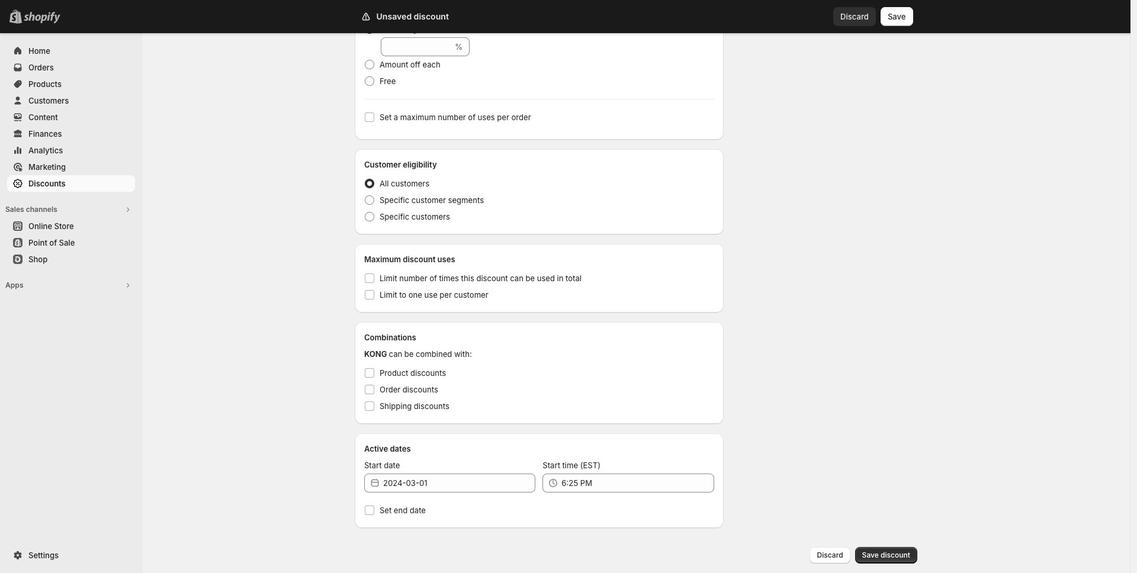Task type: vqa. For each thing, say whether or not it's contained in the screenshot.
0.00 text field
no



Task type: locate. For each thing, give the bounding box(es) containing it.
YYYY-MM-DD text field
[[383, 474, 536, 493]]

None text field
[[381, 37, 453, 56]]



Task type: describe. For each thing, give the bounding box(es) containing it.
Enter time text field
[[562, 474, 714, 493]]

shopify image
[[24, 12, 60, 24]]



